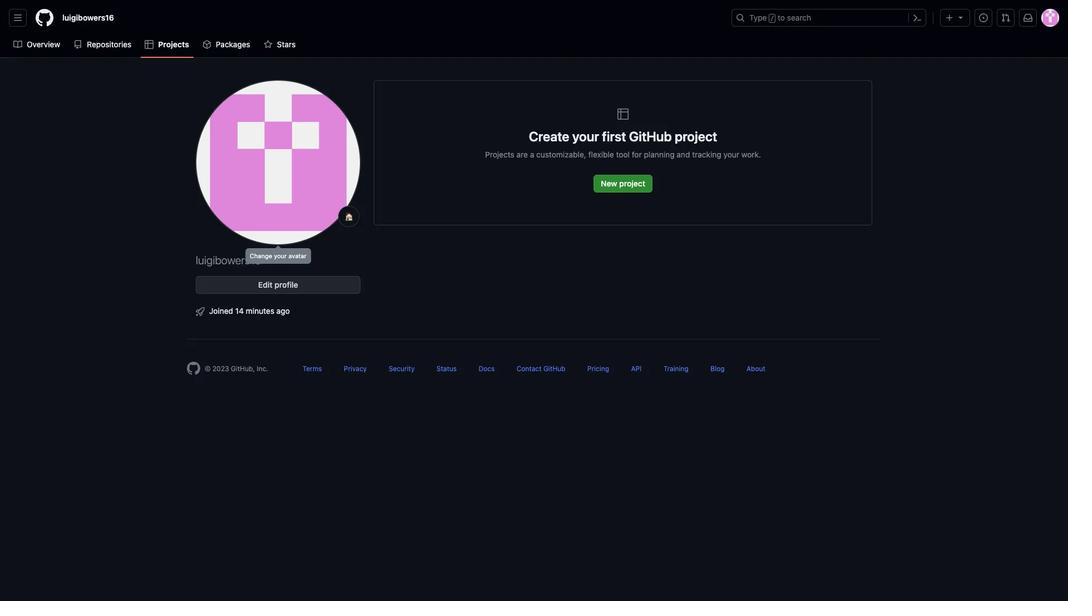 Task type: locate. For each thing, give the bounding box(es) containing it.
©
[[205, 365, 211, 373]]

project
[[675, 129, 718, 144], [620, 179, 646, 188]]

2023
[[213, 365, 229, 373]]

1 horizontal spatial github
[[629, 129, 672, 144]]

github up planning
[[629, 129, 672, 144]]

edit
[[258, 280, 273, 289]]

edit profile button
[[196, 276, 361, 294]]

stars
[[277, 40, 296, 49]]

0 horizontal spatial luigibowers16
[[62, 13, 114, 22]]

api
[[631, 365, 642, 373]]

1 vertical spatial project
[[620, 179, 646, 188]]

project up tracking
[[675, 129, 718, 144]]

14
[[235, 306, 244, 316]]

project inside button
[[620, 179, 646, 188]]

0 horizontal spatial projects
[[158, 40, 189, 49]]

edit profile
[[258, 280, 298, 289]]

projects left are
[[485, 150, 515, 159]]

customizable,
[[537, 150, 587, 159]]

git pull request image
[[1002, 13, 1011, 22]]

🏠
[[345, 212, 353, 221]]

projects
[[158, 40, 189, 49], [485, 150, 515, 159]]

search
[[788, 13, 812, 22]]

github right contact at bottom
[[544, 365, 566, 373]]

pricing link
[[588, 365, 610, 373]]

github
[[629, 129, 672, 144], [544, 365, 566, 373]]

table image
[[145, 40, 154, 49]]

0 vertical spatial your
[[573, 129, 600, 144]]

luigibowers16 up edit
[[196, 254, 261, 267]]

rocket image
[[196, 307, 205, 316]]

security
[[389, 365, 415, 373]]

footer containing © 2023 github, inc.
[[178, 339, 891, 403]]

luigibowers16 up repo icon
[[62, 13, 114, 22]]

project inside create your first github project projects are a customizable, flexible tool for planning and tracking your work.
[[675, 129, 718, 144]]

0 vertical spatial project
[[675, 129, 718, 144]]

luigibowers16
[[62, 13, 114, 22], [196, 254, 261, 267]]

pricing
[[588, 365, 610, 373]]

repo image
[[74, 40, 82, 49]]

ago
[[277, 306, 290, 316]]

profile
[[275, 280, 298, 289]]

project right new
[[620, 179, 646, 188]]

blog
[[711, 365, 725, 373]]

projects right table icon
[[158, 40, 189, 49]]

training link
[[664, 365, 689, 373]]

training
[[664, 365, 689, 373]]

about
[[747, 365, 766, 373]]

terms link
[[303, 365, 322, 373]]

your left work.
[[724, 150, 740, 159]]

your up 'flexible'
[[573, 129, 600, 144]]

0 horizontal spatial project
[[620, 179, 646, 188]]

privacy link
[[344, 365, 367, 373]]

work.
[[742, 150, 761, 159]]

flexible
[[589, 150, 614, 159]]

issue opened image
[[980, 13, 989, 22]]

type
[[750, 13, 767, 22]]

0 vertical spatial github
[[629, 129, 672, 144]]

planning
[[644, 150, 675, 159]]

footer
[[178, 339, 891, 403]]

1 vertical spatial projects
[[485, 150, 515, 159]]

are
[[517, 150, 528, 159]]

package image
[[203, 40, 211, 49]]

overview link
[[9, 36, 65, 53]]

1 horizontal spatial your
[[724, 150, 740, 159]]

1 horizontal spatial project
[[675, 129, 718, 144]]

© 2023 github, inc.
[[205, 365, 268, 373]]

notifications image
[[1024, 13, 1033, 22]]

inc.
[[257, 365, 268, 373]]

1 horizontal spatial luigibowers16
[[196, 254, 261, 267]]

homepage image
[[187, 362, 200, 375]]

/
[[771, 14, 775, 22]]

your
[[573, 129, 600, 144], [724, 150, 740, 159]]

0 horizontal spatial github
[[544, 365, 566, 373]]

projects inside create your first github project projects are a customizable, flexible tool for planning and tracking your work.
[[485, 150, 515, 159]]

1 horizontal spatial projects
[[485, 150, 515, 159]]

create your first github project projects are a customizable, flexible tool for planning and tracking your work.
[[485, 129, 761, 159]]



Task type: vqa. For each thing, say whether or not it's contained in the screenshot.
the bottom dot fill icon
no



Task type: describe. For each thing, give the bounding box(es) containing it.
joined 14 minutes ago
[[209, 306, 290, 316]]

contact github
[[517, 365, 566, 373]]

0 horizontal spatial your
[[573, 129, 600, 144]]

about link
[[747, 365, 766, 373]]

tool
[[616, 150, 630, 159]]

triangle down image
[[957, 13, 966, 22]]

new project
[[601, 179, 646, 188]]

luigibowers16 link
[[58, 9, 119, 27]]

joined
[[209, 306, 233, 316]]

security link
[[389, 365, 415, 373]]

plus image
[[946, 13, 955, 22]]

🏠 button
[[343, 211, 355, 222]]

to
[[778, 13, 785, 22]]

type / to search
[[750, 13, 812, 22]]

status link
[[437, 365, 457, 373]]

packages
[[216, 40, 250, 49]]

minutes
[[246, 306, 275, 316]]

stars link
[[259, 36, 300, 53]]

tracking
[[693, 150, 722, 159]]

terms
[[303, 365, 322, 373]]

star image
[[264, 40, 273, 49]]

1 vertical spatial luigibowers16
[[196, 254, 261, 267]]

a
[[530, 150, 535, 159]]

docs
[[479, 365, 495, 373]]

change your avatar image
[[196, 80, 361, 245]]

projects link
[[140, 36, 194, 53]]

new project button
[[594, 175, 653, 193]]

1 vertical spatial your
[[724, 150, 740, 159]]

contact
[[517, 365, 542, 373]]

repositories
[[87, 40, 132, 49]]

table image
[[617, 107, 630, 121]]

overview
[[27, 40, 60, 49]]

create
[[529, 129, 570, 144]]

blog link
[[711, 365, 725, 373]]

first
[[602, 129, 626, 144]]

repositories link
[[69, 36, 136, 53]]

github inside create your first github project projects are a customizable, flexible tool for planning and tracking your work.
[[629, 129, 672, 144]]

privacy
[[344, 365, 367, 373]]

github,
[[231, 365, 255, 373]]

0 vertical spatial luigibowers16
[[62, 13, 114, 22]]

docs link
[[479, 365, 495, 373]]

packages link
[[198, 36, 255, 53]]

contact github link
[[517, 365, 566, 373]]

new
[[601, 179, 618, 188]]

command palette image
[[913, 13, 922, 22]]

for
[[632, 150, 642, 159]]

homepage image
[[36, 9, 53, 27]]

and
[[677, 150, 690, 159]]

api link
[[631, 365, 642, 373]]

status
[[437, 365, 457, 373]]

book image
[[13, 40, 22, 49]]

0 vertical spatial projects
[[158, 40, 189, 49]]

1 vertical spatial github
[[544, 365, 566, 373]]



